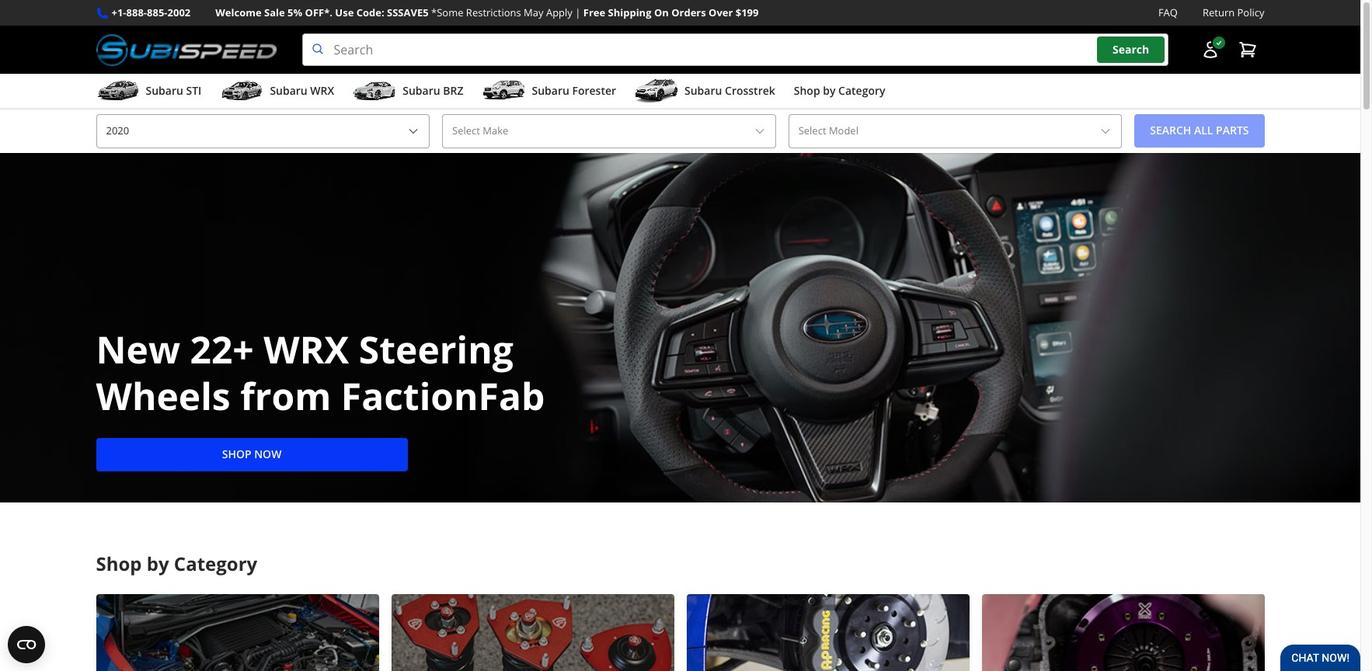 Task type: vqa. For each thing, say whether or not it's contained in the screenshot.
Category
yes



Task type: describe. For each thing, give the bounding box(es) containing it.
search input field
[[302, 34, 1169, 66]]

shop now link
[[96, 438, 408, 472]]

faq
[[1159, 5, 1179, 19]]

policy
[[1238, 5, 1265, 19]]

return policy
[[1203, 5, 1265, 19]]

subaru for subaru sti
[[146, 83, 183, 98]]

forester
[[573, 83, 617, 98]]

*some
[[432, 5, 464, 19]]

888-
[[126, 5, 147, 19]]

sssave5
[[387, 5, 429, 19]]

apply
[[546, 5, 573, 19]]

+1-888-885-2002
[[112, 5, 191, 19]]

brakes image
[[687, 594, 970, 672]]

shipping
[[608, 5, 652, 19]]

subaru brz button
[[353, 77, 464, 108]]

crosstrek
[[725, 83, 776, 98]]

welcome
[[216, 5, 262, 19]]

orders
[[672, 5, 706, 19]]

select year image
[[407, 125, 420, 137]]

shop
[[222, 447, 252, 462]]

sale
[[264, 5, 285, 19]]

a subaru wrx thumbnail image image
[[220, 79, 264, 103]]

subaru sti button
[[96, 77, 202, 108]]

a subaru crosstrek thumbnail image image
[[635, 79, 679, 103]]

brz
[[443, 83, 464, 98]]

subispeed logo image
[[96, 34, 277, 66]]

subaru for subaru forester
[[532, 83, 570, 98]]

5%
[[288, 5, 303, 19]]

search
[[1113, 42, 1150, 57]]

return policy link
[[1203, 5, 1265, 21]]

subaru brz
[[403, 83, 464, 98]]

may
[[524, 5, 544, 19]]

on
[[655, 5, 669, 19]]

wrx inside dropdown button
[[310, 83, 334, 98]]

code:
[[357, 5, 385, 19]]

restrictions
[[466, 5, 521, 19]]

subaru for subaru crosstrek
[[685, 83, 723, 98]]

$199
[[736, 5, 759, 19]]

suspension image
[[391, 594, 674, 672]]

subaru forester button
[[482, 77, 617, 108]]

subaru crosstrek button
[[635, 77, 776, 108]]

subaru for subaru wrx
[[270, 83, 308, 98]]

steering
[[359, 324, 514, 375]]

search button
[[1098, 37, 1166, 63]]

wheels
[[96, 371, 231, 421]]

by inside dropdown button
[[824, 83, 836, 98]]

use
[[335, 5, 354, 19]]

drivetrain image
[[982, 594, 1265, 672]]

22+
[[190, 324, 254, 375]]



Task type: locate. For each thing, give the bounding box(es) containing it.
0 vertical spatial by
[[824, 83, 836, 98]]

1 vertical spatial by
[[147, 551, 169, 577]]

open widget image
[[8, 627, 45, 664]]

faq link
[[1159, 5, 1179, 21]]

category
[[839, 83, 886, 98], [174, 551, 257, 577]]

button image
[[1202, 41, 1220, 59]]

0 horizontal spatial shop by category
[[96, 551, 257, 577]]

welcome sale 5% off*. use code: sssave5
[[216, 5, 429, 19]]

category inside dropdown button
[[839, 83, 886, 98]]

1 horizontal spatial category
[[839, 83, 886, 98]]

new 22+ wrx steering wheels from factionfab
[[96, 324, 545, 421]]

+1-
[[112, 5, 126, 19]]

steering wheel image
[[0, 153, 1361, 503]]

subaru for subaru brz
[[403, 83, 441, 98]]

select make image
[[754, 125, 766, 137]]

subaru inside subaru wrx dropdown button
[[270, 83, 308, 98]]

0 vertical spatial wrx
[[310, 83, 334, 98]]

wrx inside new 22+ wrx steering wheels from factionfab
[[264, 324, 349, 375]]

now
[[254, 447, 282, 462]]

subaru left crosstrek on the right top
[[685, 83, 723, 98]]

subaru left sti
[[146, 83, 183, 98]]

over
[[709, 5, 733, 19]]

shop
[[794, 83, 821, 98], [96, 551, 142, 577]]

subaru inside the subaru forester dropdown button
[[532, 83, 570, 98]]

a subaru brz thumbnail image image
[[353, 79, 397, 103]]

0 vertical spatial category
[[839, 83, 886, 98]]

subaru inside the subaru sti dropdown button
[[146, 83, 183, 98]]

subaru sti
[[146, 83, 202, 98]]

0 horizontal spatial by
[[147, 551, 169, 577]]

engine image
[[96, 594, 379, 672]]

4 subaru from the left
[[532, 83, 570, 98]]

0 vertical spatial shop by category
[[794, 83, 886, 98]]

subaru right a subaru wrx thumbnail image
[[270, 83, 308, 98]]

select model image
[[1100, 125, 1113, 137]]

1 horizontal spatial by
[[824, 83, 836, 98]]

Select Model button
[[789, 114, 1123, 148]]

from
[[240, 371, 331, 421]]

subaru wrx
[[270, 83, 334, 98]]

factionfab
[[341, 371, 545, 421]]

shop by category
[[794, 83, 886, 98], [96, 551, 257, 577]]

subaru left the forester
[[532, 83, 570, 98]]

1 vertical spatial shop
[[96, 551, 142, 577]]

885-
[[147, 5, 168, 19]]

5 subaru from the left
[[685, 83, 723, 98]]

Select Year button
[[96, 114, 430, 148]]

1 horizontal spatial shop by category
[[794, 83, 886, 98]]

subaru left 'brz'
[[403, 83, 441, 98]]

0 horizontal spatial shop
[[96, 551, 142, 577]]

shop now
[[222, 447, 282, 462]]

*some restrictions may apply | free shipping on orders over $199
[[432, 5, 759, 19]]

2002
[[168, 5, 191, 19]]

|
[[575, 5, 581, 19]]

1 subaru from the left
[[146, 83, 183, 98]]

1 vertical spatial wrx
[[264, 324, 349, 375]]

sti
[[186, 83, 202, 98]]

0 vertical spatial shop
[[794, 83, 821, 98]]

3 subaru from the left
[[403, 83, 441, 98]]

1 horizontal spatial shop
[[794, 83, 821, 98]]

Select Make button
[[442, 114, 776, 148]]

1 vertical spatial category
[[174, 551, 257, 577]]

wrx
[[310, 83, 334, 98], [264, 324, 349, 375]]

a subaru sti thumbnail image image
[[96, 79, 140, 103]]

subaru inside "subaru crosstrek" dropdown button
[[685, 83, 723, 98]]

1 vertical spatial shop by category
[[96, 551, 257, 577]]

subaru inside subaru brz dropdown button
[[403, 83, 441, 98]]

shop by category button
[[794, 77, 886, 108]]

subaru wrx button
[[220, 77, 334, 108]]

off*.
[[305, 5, 333, 19]]

subaru
[[146, 83, 183, 98], [270, 83, 308, 98], [403, 83, 441, 98], [532, 83, 570, 98], [685, 83, 723, 98]]

by
[[824, 83, 836, 98], [147, 551, 169, 577]]

free
[[584, 5, 606, 19]]

return
[[1203, 5, 1236, 19]]

subaru forester
[[532, 83, 617, 98]]

subaru crosstrek
[[685, 83, 776, 98]]

shop inside dropdown button
[[794, 83, 821, 98]]

new
[[96, 324, 180, 375]]

a subaru forester thumbnail image image
[[482, 79, 526, 103]]

+1-888-885-2002 link
[[112, 5, 191, 21]]

2 subaru from the left
[[270, 83, 308, 98]]

0 horizontal spatial category
[[174, 551, 257, 577]]



